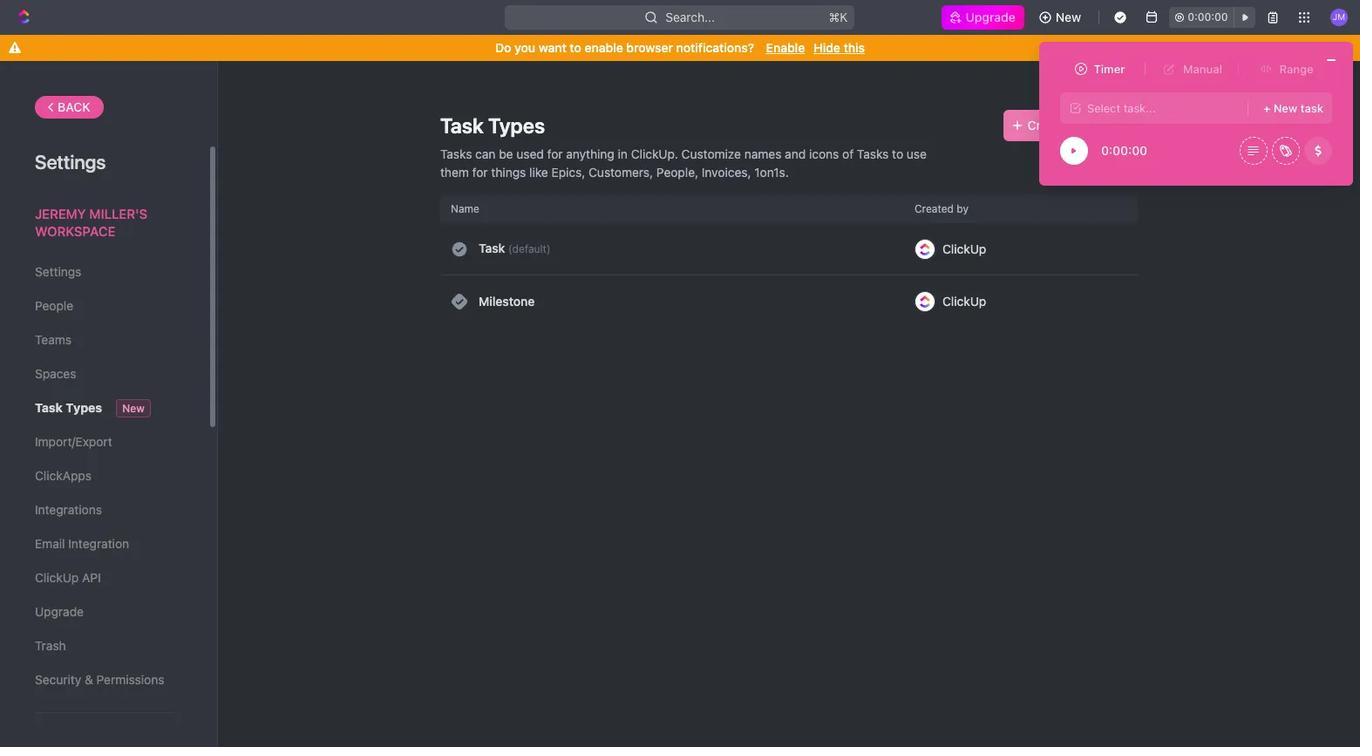 Task type: vqa. For each thing, say whether or not it's contained in the screenshot.
Range
yes



Task type: locate. For each thing, give the bounding box(es) containing it.
⌘k
[[829, 10, 848, 24]]

want
[[539, 40, 567, 55]]

search...
[[666, 10, 715, 24]]

0 horizontal spatial upgrade link
[[35, 597, 174, 627]]

settings up jeremy
[[35, 151, 106, 174]]

manual
[[1183, 61, 1222, 75]]

like
[[529, 165, 548, 180]]

of
[[842, 146, 854, 161]]

1 horizontal spatial types
[[488, 113, 545, 138]]

do you want to enable browser notifications? enable hide this
[[495, 40, 865, 55]]

1 vertical spatial task types
[[35, 400, 102, 415]]

upgrade left new button at the right of the page
[[966, 10, 1016, 24]]

1 horizontal spatial tasks
[[857, 146, 889, 161]]

clickup for milestone
[[943, 294, 986, 309]]

1 vertical spatial to
[[892, 146, 903, 161]]

for
[[547, 146, 563, 161], [472, 165, 488, 180]]

0:00:00 inside button
[[1188, 10, 1228, 24]]

2 tasks from the left
[[857, 146, 889, 161]]

0:00:00 button
[[1169, 7, 1256, 28]]

1 tasks from the left
[[440, 146, 472, 161]]

import/export link
[[35, 427, 174, 457]]

security & permissions
[[35, 672, 164, 687]]

milestone
[[479, 294, 535, 309]]

permissions
[[96, 672, 164, 687]]

1 horizontal spatial new
[[1056, 10, 1081, 24]]

create task type
[[1028, 118, 1127, 133]]

task
[[440, 113, 484, 138], [1069, 118, 1096, 133], [479, 241, 505, 255], [35, 400, 63, 415]]

types up import/export
[[66, 400, 102, 415]]

created
[[915, 202, 954, 215]]

(default)
[[508, 242, 551, 255]]

1 vertical spatial clickup
[[943, 294, 986, 309]]

task inside button
[[1069, 118, 1096, 133]]

enable
[[585, 40, 623, 55]]

for up epics,
[[547, 146, 563, 161]]

0 horizontal spatial to
[[570, 40, 581, 55]]

clickup api
[[35, 570, 101, 585]]

1 vertical spatial settings
[[35, 264, 81, 279]]

1 vertical spatial upgrade link
[[35, 597, 174, 627]]

to right want
[[570, 40, 581, 55]]

0 horizontal spatial task types
[[35, 400, 102, 415]]

task up the "can"
[[440, 113, 484, 138]]

range
[[1279, 61, 1314, 75]]

2 settings from the top
[[35, 264, 81, 279]]

jm button
[[1325, 3, 1353, 31]]

integrations
[[35, 502, 102, 517]]

1 horizontal spatial to
[[892, 146, 903, 161]]

0 horizontal spatial new
[[122, 402, 145, 415]]

1 vertical spatial 0:00:00
[[1101, 143, 1148, 158]]

tasks can be used for anything in clickup. customize names and icons of tasks to use them for things like epics, customers, people, invoices, 1on1s.
[[440, 146, 927, 180]]

types
[[488, 113, 545, 138], [66, 400, 102, 415]]

settings
[[35, 151, 106, 174], [35, 264, 81, 279]]

new
[[1056, 10, 1081, 24], [1274, 101, 1298, 115], [122, 402, 145, 415]]

to
[[570, 40, 581, 55], [892, 146, 903, 161]]

to inside tasks can be used for anything in clickup. customize names and icons of tasks to use them for things like epics, customers, people, invoices, 1on1s.
[[892, 146, 903, 161]]

0 vertical spatial settings
[[35, 151, 106, 174]]

upgrade link up the trash link
[[35, 597, 174, 627]]

task types up import/export
[[35, 400, 102, 415]]

email integration
[[35, 536, 129, 551]]

1 vertical spatial upgrade
[[35, 604, 84, 619]]

jeremy miller's workspace
[[35, 206, 147, 238]]

0:00:00
[[1188, 10, 1228, 24], [1101, 143, 1148, 158]]

tasks right of
[[857, 146, 889, 161]]

0 vertical spatial upgrade
[[966, 10, 1016, 24]]

settings up people
[[35, 264, 81, 279]]

select task... button
[[1060, 92, 1246, 124]]

task down spaces
[[35, 400, 63, 415]]

2 vertical spatial clickup
[[35, 570, 79, 585]]

1 horizontal spatial for
[[547, 146, 563, 161]]

select task...
[[1087, 101, 1156, 115]]

1 horizontal spatial 0:00:00
[[1188, 10, 1228, 24]]

and
[[785, 146, 806, 161]]

upgrade
[[966, 10, 1016, 24], [35, 604, 84, 619]]

0 horizontal spatial for
[[472, 165, 488, 180]]

security & permissions link
[[35, 665, 174, 695]]

customers,
[[589, 165, 653, 180]]

1 horizontal spatial upgrade link
[[941, 5, 1024, 30]]

tasks up them
[[440, 146, 472, 161]]

task inside settings 'element'
[[35, 400, 63, 415]]

email integration link
[[35, 529, 174, 559]]

0 vertical spatial types
[[488, 113, 545, 138]]

0 vertical spatial to
[[570, 40, 581, 55]]

enable
[[766, 40, 805, 55]]

task (default)
[[479, 241, 551, 255]]

security
[[35, 672, 81, 687]]

jm
[[1333, 12, 1345, 22]]

0 vertical spatial new
[[1056, 10, 1081, 24]]

import/export
[[35, 434, 112, 449]]

back
[[58, 99, 90, 114]]

for down the "can"
[[472, 165, 488, 180]]

name
[[451, 202, 479, 215]]

clickapps link
[[35, 461, 174, 491]]

&
[[85, 672, 93, 687]]

0:00:00 down type
[[1101, 143, 1148, 158]]

anything
[[566, 146, 615, 161]]

2 vertical spatial new
[[122, 402, 145, 415]]

2 horizontal spatial new
[[1274, 101, 1298, 115]]

0 horizontal spatial types
[[66, 400, 102, 415]]

types inside settings 'element'
[[66, 400, 102, 415]]

0 vertical spatial for
[[547, 146, 563, 161]]

1 vertical spatial for
[[472, 165, 488, 180]]

upgrade link left new button at the right of the page
[[941, 5, 1024, 30]]

1 vertical spatial new
[[1274, 101, 1298, 115]]

upgrade link
[[941, 5, 1024, 30], [35, 597, 174, 627]]

task types inside settings 'element'
[[35, 400, 102, 415]]

0 vertical spatial 0:00:00
[[1188, 10, 1228, 24]]

0:00:00 up manual
[[1188, 10, 1228, 24]]

spaces link
[[35, 359, 174, 389]]

1 horizontal spatial task types
[[440, 113, 545, 138]]

0 horizontal spatial upgrade
[[35, 604, 84, 619]]

browser
[[626, 40, 673, 55]]

to left use
[[892, 146, 903, 161]]

0 vertical spatial clickup
[[943, 241, 986, 256]]

tasks
[[440, 146, 472, 161], [857, 146, 889, 161]]

types up "be"
[[488, 113, 545, 138]]

teams link
[[35, 325, 174, 355]]

in
[[618, 146, 628, 161]]

upgrade down clickup api
[[35, 604, 84, 619]]

1 vertical spatial types
[[66, 400, 102, 415]]

clickup
[[943, 241, 986, 256], [943, 294, 986, 309], [35, 570, 79, 585]]

miller's
[[89, 206, 147, 221]]

clickup.
[[631, 146, 678, 161]]

workspace
[[35, 223, 115, 238]]

create
[[1028, 118, 1066, 133]]

select
[[1087, 101, 1120, 115]]

back link
[[35, 96, 103, 119]]

1 horizontal spatial upgrade
[[966, 10, 1016, 24]]

task types up the "can"
[[440, 113, 545, 138]]

type
[[1099, 118, 1127, 133]]

task down select
[[1069, 118, 1096, 133]]

0 horizontal spatial tasks
[[440, 146, 472, 161]]

clickup for task
[[943, 241, 986, 256]]



Task type: describe. For each thing, give the bounding box(es) containing it.
create task type button
[[1003, 110, 1138, 141]]

people
[[35, 298, 73, 313]]

1on1s.
[[754, 165, 789, 180]]

names
[[744, 146, 782, 161]]

integration
[[68, 536, 129, 551]]

0 horizontal spatial 0:00:00
[[1101, 143, 1148, 158]]

api
[[82, 570, 101, 585]]

clickup api link
[[35, 563, 174, 593]]

them
[[440, 165, 469, 180]]

be
[[499, 146, 513, 161]]

created by
[[915, 202, 969, 215]]

upgrade inside settings 'element'
[[35, 604, 84, 619]]

you
[[514, 40, 535, 55]]

new inside new button
[[1056, 10, 1081, 24]]

task...
[[1124, 101, 1156, 115]]

timer
[[1094, 61, 1125, 75]]

things
[[491, 165, 526, 180]]

1 settings from the top
[[35, 151, 106, 174]]

teams
[[35, 332, 71, 347]]

+
[[1263, 101, 1271, 115]]

new button
[[1031, 3, 1092, 31]]

trash link
[[35, 631, 174, 661]]

use
[[907, 146, 927, 161]]

0 vertical spatial task types
[[440, 113, 545, 138]]

task
[[1301, 101, 1324, 115]]

clickapps
[[35, 468, 92, 483]]

integrations link
[[35, 495, 174, 525]]

this
[[844, 40, 865, 55]]

task left (default)
[[479, 241, 505, 255]]

jeremy
[[35, 206, 86, 221]]

notifications?
[[676, 40, 754, 55]]

new inside settings 'element'
[[122, 402, 145, 415]]

do
[[495, 40, 511, 55]]

invoices,
[[702, 165, 751, 180]]

email
[[35, 536, 65, 551]]

by
[[957, 202, 969, 215]]

can
[[475, 146, 496, 161]]

settings link
[[35, 257, 174, 287]]

customize
[[681, 146, 741, 161]]

used
[[516, 146, 544, 161]]

people,
[[656, 165, 698, 180]]

+ new task
[[1263, 101, 1324, 115]]

hide
[[814, 40, 840, 55]]

trash
[[35, 638, 66, 653]]

0 vertical spatial upgrade link
[[941, 5, 1024, 30]]

spaces
[[35, 366, 76, 381]]

epics,
[[551, 165, 585, 180]]

clickup inside "link"
[[35, 570, 79, 585]]

icons
[[809, 146, 839, 161]]

settings element
[[0, 61, 218, 747]]

people link
[[35, 291, 174, 321]]



